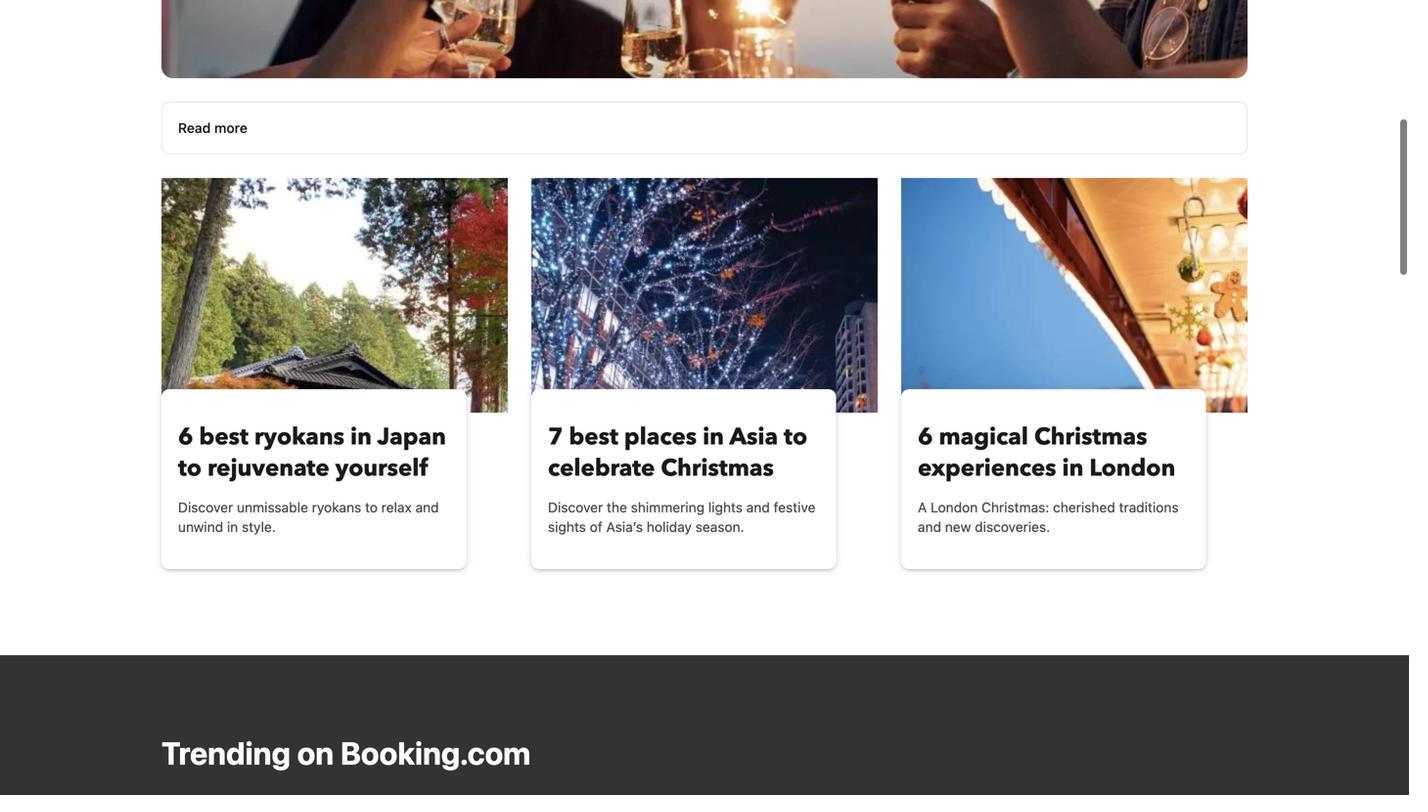 Task type: locate. For each thing, give the bounding box(es) containing it.
japan
[[377, 421, 446, 454]]

0 vertical spatial london
[[1090, 453, 1176, 485]]

1 best from the left
[[199, 421, 248, 454]]

to up the 'unwind'
[[178, 453, 202, 485]]

1 horizontal spatial 6
[[918, 421, 933, 454]]

0 vertical spatial ryokans
[[254, 421, 345, 454]]

0 horizontal spatial christmas
[[661, 453, 774, 485]]

more
[[214, 120, 248, 136]]

ryokans
[[254, 421, 345, 454], [312, 500, 361, 516]]

best inside "6 best ryokans in japan to rejuvenate yourself"
[[199, 421, 248, 454]]

6 best ryokans in japan to rejuvenate yourself
[[178, 421, 446, 485]]

1 horizontal spatial best
[[569, 421, 618, 454]]

discover up the 'unwind'
[[178, 500, 233, 516]]

2 horizontal spatial to
[[784, 421, 808, 454]]

to for 7 best places in asia to celebrate christmas
[[784, 421, 808, 454]]

read more
[[178, 120, 248, 136]]

best up unmissable
[[199, 421, 248, 454]]

relax
[[381, 500, 412, 516]]

6
[[178, 421, 193, 454], [918, 421, 933, 454]]

ryokans inside discover unmissable ryokans to relax and unwind in style.
[[312, 500, 361, 516]]

1 vertical spatial ryokans
[[312, 500, 361, 516]]

6 magical christmas experiences in london
[[918, 421, 1176, 485]]

2 horizontal spatial and
[[918, 519, 942, 535]]

to left relax in the bottom of the page
[[365, 500, 378, 516]]

christmas up the lights
[[661, 453, 774, 485]]

and down a
[[918, 519, 942, 535]]

6 inside 6 magical christmas experiences in london
[[918, 421, 933, 454]]

london
[[1090, 453, 1176, 485], [931, 500, 978, 516]]

rejuvenate
[[208, 453, 330, 485]]

discover for rejuvenate
[[178, 500, 233, 516]]

traditions
[[1119, 500, 1179, 516]]

style.
[[242, 519, 276, 535]]

0 horizontal spatial best
[[199, 421, 248, 454]]

1 horizontal spatial christmas
[[1034, 421, 1148, 454]]

and inside discover unmissable ryokans to relax and unwind in style.
[[416, 500, 439, 516]]

6 for 6 best ryokans in japan to rejuvenate yourself
[[178, 421, 193, 454]]

to inside "6 best ryokans in japan to rejuvenate yourself"
[[178, 453, 202, 485]]

in up cherished
[[1062, 453, 1084, 485]]

1 discover from the left
[[178, 500, 233, 516]]

best inside 7 best places in asia to celebrate christmas
[[569, 421, 618, 454]]

1 6 from the left
[[178, 421, 193, 454]]

london inside a london christmas: cherished traditions and new discoveries.
[[931, 500, 978, 516]]

to right asia
[[784, 421, 808, 454]]

christmas inside 6 magical christmas experiences in london
[[1034, 421, 1148, 454]]

1 horizontal spatial to
[[365, 500, 378, 516]]

1 horizontal spatial and
[[747, 500, 770, 516]]

discover unmissable ryokans to relax and unwind in style.
[[178, 500, 439, 535]]

best right 7
[[569, 421, 618, 454]]

best
[[199, 421, 248, 454], [569, 421, 618, 454]]

sights
[[548, 519, 586, 535]]

christmas
[[1034, 421, 1148, 454], [661, 453, 774, 485]]

6 left magical
[[918, 421, 933, 454]]

2 6 from the left
[[918, 421, 933, 454]]

in left style.
[[227, 519, 238, 535]]

ryokans up unmissable
[[254, 421, 345, 454]]

0 horizontal spatial and
[[416, 500, 439, 516]]

0 horizontal spatial 6
[[178, 421, 193, 454]]

ryokans inside "6 best ryokans in japan to rejuvenate yourself"
[[254, 421, 345, 454]]

to
[[784, 421, 808, 454], [178, 453, 202, 485], [365, 500, 378, 516]]

0 horizontal spatial london
[[931, 500, 978, 516]]

in left asia
[[703, 421, 724, 454]]

and
[[416, 500, 439, 516], [747, 500, 770, 516], [918, 519, 942, 535]]

in left japan
[[350, 421, 372, 454]]

and right the lights
[[747, 500, 770, 516]]

6 magical christmas experiences in london link
[[918, 421, 1190, 485]]

1 horizontal spatial discover
[[548, 500, 603, 516]]

and right relax in the bottom of the page
[[416, 500, 439, 516]]

discover up sights at the left of page
[[548, 500, 603, 516]]

to inside discover unmissable ryokans to relax and unwind in style.
[[365, 500, 378, 516]]

discover inside the discover the shimmering lights and festive sights of asia's holiday season.
[[548, 500, 603, 516]]

discover inside discover unmissable ryokans to relax and unwind in style.
[[178, 500, 233, 516]]

2 discover from the left
[[548, 500, 603, 516]]

best for 6
[[199, 421, 248, 454]]

celebrate
[[548, 453, 655, 485]]

0 horizontal spatial discover
[[178, 500, 233, 516]]

to for 6 best ryokans in japan to rejuvenate yourself
[[178, 453, 202, 485]]

christmas up cherished
[[1034, 421, 1148, 454]]

unmissable
[[237, 500, 308, 516]]

in inside "6 best ryokans in japan to rejuvenate yourself"
[[350, 421, 372, 454]]

7
[[548, 421, 563, 454]]

and inside the discover the shimmering lights and festive sights of asia's holiday season.
[[747, 500, 770, 516]]

london up 'traditions' at the bottom of the page
[[1090, 453, 1176, 485]]

the
[[607, 500, 627, 516]]

in inside 7 best places in asia to celebrate christmas
[[703, 421, 724, 454]]

2 best from the left
[[569, 421, 618, 454]]

0 horizontal spatial to
[[178, 453, 202, 485]]

6 left rejuvenate
[[178, 421, 193, 454]]

in
[[350, 421, 372, 454], [703, 421, 724, 454], [1062, 453, 1084, 485], [227, 519, 238, 535]]

lights
[[708, 500, 743, 516]]

1 vertical spatial london
[[931, 500, 978, 516]]

ryokans down 6 best ryokans in japan to rejuvenate yourself link
[[312, 500, 361, 516]]

cherished
[[1053, 500, 1116, 516]]

trending
[[161, 735, 291, 772]]

discover for celebrate
[[548, 500, 603, 516]]

to inside 7 best places in asia to celebrate christmas
[[784, 421, 808, 454]]

discover the shimmering lights and festive sights of asia's holiday season.
[[548, 500, 816, 535]]

and inside a london christmas: cherished traditions and new discoveries.
[[918, 519, 942, 535]]

in inside 6 magical christmas experiences in london
[[1062, 453, 1084, 485]]

1 horizontal spatial london
[[1090, 453, 1176, 485]]

discover
[[178, 500, 233, 516], [548, 500, 603, 516]]

london up new in the right of the page
[[931, 500, 978, 516]]

6 inside "6 best ryokans in japan to rejuvenate yourself"
[[178, 421, 193, 454]]



Task type: describe. For each thing, give the bounding box(es) containing it.
and for 6 magical christmas experiences in london
[[918, 519, 942, 535]]

in inside discover unmissable ryokans to relax and unwind in style.
[[227, 519, 238, 535]]

ryokans for to
[[312, 500, 361, 516]]

new
[[945, 519, 971, 535]]

festive
[[774, 500, 816, 516]]

and for 6 best ryokans in japan to rejuvenate yourself
[[416, 500, 439, 516]]

discoveries.
[[975, 519, 1050, 535]]

magical
[[939, 421, 1029, 454]]

unwind
[[178, 519, 223, 535]]

experiences
[[918, 453, 1057, 485]]

on
[[297, 735, 334, 772]]

6 for 6 magical christmas experiences in london
[[918, 421, 933, 454]]

christmas:
[[982, 500, 1050, 516]]

a london christmas: cherished traditions and new discoveries.
[[918, 500, 1179, 535]]

7 best places in asia to celebrate christmas
[[548, 421, 808, 485]]

ryokans for in
[[254, 421, 345, 454]]

6 best ryokans in japan to rejuvenate yourself link
[[178, 421, 450, 485]]

of
[[590, 519, 603, 535]]

season.
[[696, 519, 744, 535]]

best for 7
[[569, 421, 618, 454]]

places
[[624, 421, 697, 454]]

a
[[918, 500, 927, 516]]

7 best places in asia to celebrate christmas link
[[548, 421, 820, 485]]

london inside 6 magical christmas experiences in london
[[1090, 453, 1176, 485]]

yourself
[[335, 453, 428, 485]]

holiday
[[647, 519, 692, 535]]

asia's
[[606, 519, 643, 535]]

trending on booking.com
[[161, 735, 531, 772]]

read
[[178, 120, 211, 136]]

shimmering
[[631, 500, 705, 516]]

booking.com
[[341, 735, 531, 772]]

asia
[[730, 421, 778, 454]]

christmas inside 7 best places in asia to celebrate christmas
[[661, 453, 774, 485]]



Task type: vqa. For each thing, say whether or not it's contained in the screenshot.
and inside the A London Christmas: cherished traditions and new discoveries.
yes



